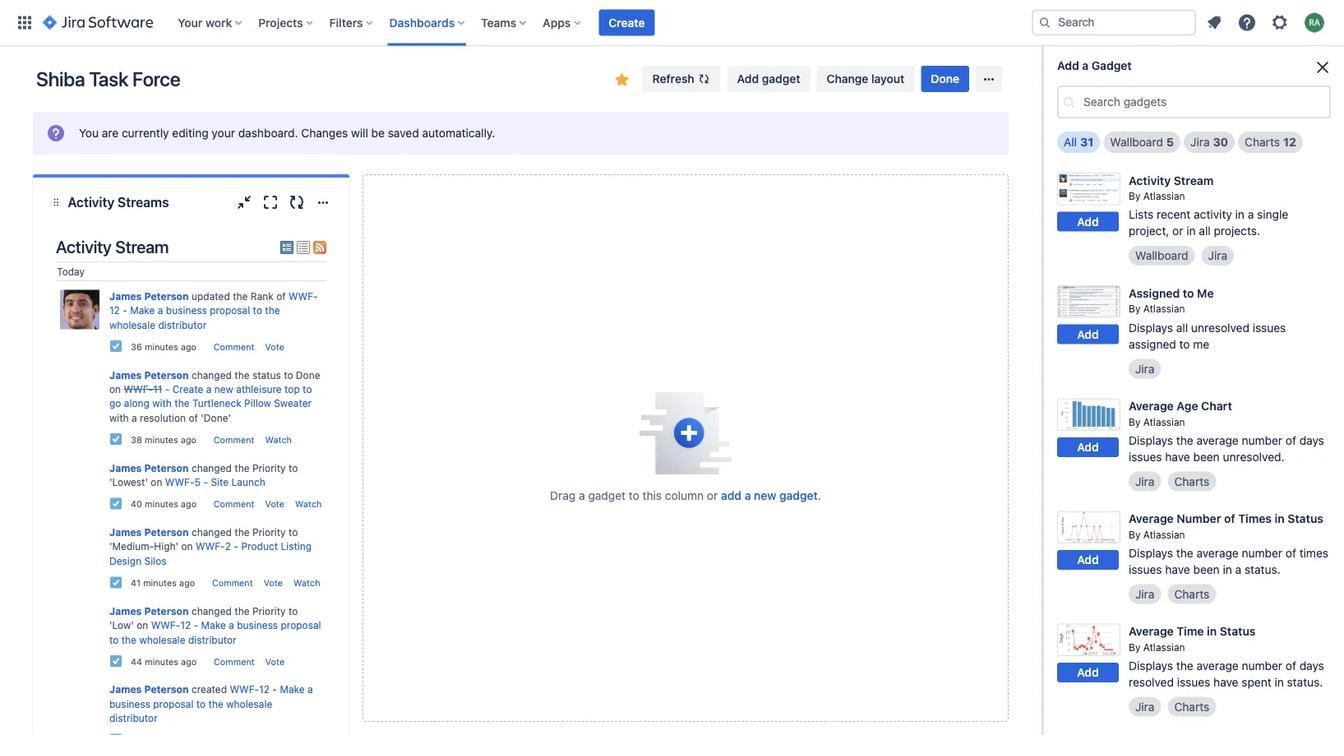 Task type: vqa. For each thing, say whether or not it's contained in the screenshot.
Teams Popup Button
yes



Task type: describe. For each thing, give the bounding box(es) containing it.
ago for 'low'
[[181, 656, 197, 667]]

the down created at the bottom left
[[208, 698, 224, 710]]

me
[[1193, 337, 1210, 350]]

james for changed the status to done on
[[109, 369, 142, 381]]

vote link for changed the priority to 'medium-high' on
[[264, 577, 283, 588]]

add inside button
[[737, 72, 759, 86]]

james peterson link for created
[[109, 684, 189, 695]]

average for average time in status
[[1129, 625, 1174, 638]]

wwf- for changed the priority to 'low' on
[[151, 619, 180, 631]]

average time in status by atlassian displays the average number of days resolved issues have spent in status.
[[1129, 625, 1325, 689]]

wwf-2 - product listing design silos link
[[109, 541, 312, 567]]

james peterson updated the rank of
[[109, 290, 289, 302]]

36
[[131, 341, 142, 352]]

comment link up the changed the status to done on
[[213, 341, 254, 352]]

make for james peterson created
[[280, 684, 305, 695]]

the inside changed the priority to 'lowest' on
[[235, 462, 250, 474]]

saved
[[388, 126, 419, 140]]

help image
[[1237, 13, 1257, 32]]

wwf-11
[[124, 383, 162, 395]]

12 for updated the rank of
[[109, 305, 120, 316]]

rank
[[251, 290, 274, 302]]

on for changed the status to done on
[[109, 383, 121, 395]]

james peterson created
[[109, 684, 230, 695]]

your
[[212, 126, 235, 140]]

updated
[[192, 290, 230, 302]]

wwf- 12 - make a business proposal to the wholesale distributor link
[[109, 290, 318, 330]]

drag a gadget to this column or add a new gadget .
[[550, 489, 821, 502]]

0 vertical spatial watch link
[[265, 434, 292, 445]]

1 james from the top
[[109, 290, 142, 302]]

minutes for changed the priority to 'low' on
[[145, 656, 178, 667]]

proposal for created
[[153, 698, 194, 710]]

all inside the assigned to me by atlassian displays all unresolved issues assigned to me
[[1176, 320, 1188, 334]]

with inside - create a new athleisure top to go along with the turtleneck pillow sweater
[[152, 398, 172, 409]]

be
[[371, 126, 385, 140]]

changed the priority to 'low' on
[[109, 605, 298, 631]]

filters button
[[324, 9, 380, 36]]

turtleneck
[[192, 398, 241, 409]]

design
[[109, 555, 142, 567]]

teams
[[481, 16, 517, 29]]

your
[[178, 16, 203, 29]]

james peterson link for changed the status to done on
[[109, 369, 189, 381]]

- for changed the priority to 'medium-high' on
[[234, 541, 238, 552]]

watch for changed the priority to 'lowest' on
[[295, 499, 322, 509]]

search image
[[1039, 16, 1052, 29]]

assigned
[[1129, 337, 1176, 350]]

priority for listing
[[252, 526, 286, 538]]

add left gadget
[[1057, 59, 1079, 72]]

this
[[643, 489, 662, 502]]

projects.
[[1214, 224, 1261, 238]]

wwf-12 - make a business proposal to the wholesale distributor link for created
[[109, 684, 313, 724]]

times
[[1239, 512, 1272, 525]]

- for changed the priority to 'low' on
[[194, 619, 198, 631]]

displays inside average number of times in status by atlassian displays the average number of times issues have been in a status.
[[1129, 546, 1173, 560]]

by inside average age chart by atlassian displays the average number of days issues have been unresolved.
[[1129, 416, 1141, 427]]

priority for a
[[252, 605, 286, 617]]

comment up the changed the status to done on
[[213, 341, 254, 352]]

wwf- up along
[[124, 383, 153, 395]]

comment link for changed the priority to 'medium-high' on
[[212, 577, 253, 588]]

activity
[[1194, 208, 1232, 221]]

average inside average age chart by atlassian displays the average number of days issues have been unresolved.
[[1197, 433, 1239, 447]]

drag
[[550, 489, 576, 502]]

all 31
[[1064, 135, 1094, 149]]

add for assigned to me
[[1077, 327, 1099, 341]]

comment link for changed the priority to 'low' on
[[214, 656, 255, 667]]

issues inside average age chart by atlassian displays the average number of days issues have been unresolved.
[[1129, 450, 1162, 463]]

streams
[[118, 194, 169, 210]]

project,
[[1129, 224, 1170, 238]]

minutes right 36
[[145, 341, 178, 352]]

change layout button
[[817, 66, 915, 92]]

wallboard for wallboard 5
[[1110, 135, 1163, 149]]

12 right 30
[[1284, 135, 1297, 149]]

wwf-12 - make a business proposal to the wholesale distributor for changed the priority to 'low' on
[[109, 619, 321, 645]]

44
[[131, 656, 142, 667]]

activity stream by atlassian lists recent activity in a single project, or in all projects.
[[1129, 173, 1289, 238]]

ago for done
[[181, 434, 197, 445]]

atlassian inside activity stream by atlassian lists recent activity in a single project, or in all projects.
[[1144, 190, 1185, 202]]

resolution
[[140, 412, 186, 423]]

a inside - create a new athleisure top to go along with the turtleneck pillow sweater
[[206, 383, 212, 395]]

change
[[827, 72, 869, 86]]

average time in status image
[[1057, 624, 1121, 656]]

force
[[132, 67, 181, 90]]

add for average number of times in status
[[1077, 553, 1099, 566]]

task image for changed the priority to 'medium-high' on
[[109, 576, 123, 589]]

create inside 'button'
[[609, 16, 645, 29]]

1 vertical spatial business
[[237, 619, 278, 631]]

watch for changed the priority to 'medium-high' on
[[294, 577, 320, 588]]

high'
[[154, 541, 179, 552]]

wwf-5 - site launch link
[[165, 476, 265, 488]]

filters
[[329, 16, 363, 29]]

issues inside "average time in status by atlassian displays the average number of days resolved issues have spent in status."
[[1177, 675, 1211, 689]]

wwf- 12 - make a business proposal to the wholesale distributor
[[109, 290, 318, 330]]

0 vertical spatial done
[[931, 72, 960, 86]]

average inside "average time in status by atlassian displays the average number of days resolved issues have spent in status."
[[1197, 659, 1239, 672]]

comment for changed the priority to 'lowest' on
[[214, 499, 255, 509]]

jira 30
[[1191, 135, 1229, 149]]

been inside average age chart by atlassian displays the average number of days issues have been unresolved.
[[1194, 450, 1220, 463]]

Search gadgets field
[[1079, 87, 1330, 117]]

add for activity stream
[[1077, 215, 1099, 228]]

james for changed the priority to 'medium-high' on
[[109, 526, 142, 538]]

1 vertical spatial with
[[109, 412, 129, 423]]

site
[[211, 476, 229, 488]]

add
[[721, 489, 742, 502]]

you
[[79, 126, 99, 140]]

add a gadget
[[1057, 59, 1132, 72]]

the left rank
[[233, 290, 248, 302]]

status. inside average number of times in status by atlassian displays the average number of times issues have been in a status.
[[1245, 562, 1281, 576]]

task image for changed the priority to 'lowest' on
[[109, 497, 123, 510]]

gadget right add
[[780, 489, 818, 502]]

proposal for updated the rank of
[[210, 305, 250, 316]]

a inside activity stream by atlassian lists recent activity in a single project, or in all projects.
[[1248, 208, 1254, 221]]

task image for 44 minutes ago
[[109, 655, 123, 668]]

primary element
[[10, 0, 1032, 46]]

6 peterson from the top
[[144, 684, 189, 695]]

ago for 'lowest'
[[181, 499, 197, 509]]

have inside "average time in status by atlassian displays the average number of days resolved issues have spent in status."
[[1214, 675, 1239, 689]]

dashboards
[[389, 16, 455, 29]]

james peterson link for changed the priority to 'medium-high' on
[[109, 526, 189, 538]]

resolved
[[1129, 675, 1174, 689]]

average inside average number of times in status by atlassian displays the average number of times issues have been in a status.
[[1197, 546, 1239, 560]]

atlassian inside average number of times in status by atlassian displays the average number of times issues have been in a status.
[[1144, 529, 1185, 540]]

or inside activity stream by atlassian lists recent activity in a single project, or in all projects.
[[1173, 224, 1184, 238]]

dashboard.
[[238, 126, 298, 140]]

the down 'low'
[[121, 634, 137, 645]]

the inside changed the priority to 'medium-high' on
[[235, 526, 250, 538]]

changes
[[301, 126, 348, 140]]

status inside average number of times in status by atlassian displays the average number of times issues have been in a status.
[[1288, 512, 1324, 525]]

editing
[[172, 126, 209, 140]]

changed for 'low'
[[192, 605, 232, 617]]

activity for activity streams
[[68, 194, 114, 210]]

vote for changed the priority to 'low' on
[[265, 656, 285, 667]]

1 vertical spatial distributor
[[188, 634, 237, 645]]

wallboard for wallboard
[[1136, 249, 1189, 262]]

wwf-12 - make a business proposal to the wholesale distributor link for changed the priority to 'low' on
[[109, 619, 321, 645]]

to inside changed the priority to 'medium-high' on
[[289, 526, 298, 538]]

the inside - create a new athleisure top to go along with the turtleneck pillow sweater
[[175, 398, 190, 409]]

ago for 'medium-
[[179, 577, 195, 588]]

41 minutes ago
[[131, 577, 195, 588]]

38 minutes ago
[[131, 434, 197, 445]]

- for updated the rank of
[[123, 305, 127, 316]]

average number of times in status by atlassian displays the average number of times issues have been in a status.
[[1129, 512, 1329, 576]]

jira for assigned to me
[[1136, 362, 1155, 375]]

comment for changed the priority to 'low' on
[[214, 656, 255, 667]]

work
[[206, 16, 232, 29]]

james for changed the priority to 'low' on
[[109, 605, 142, 617]]

issues inside average number of times in status by atlassian displays the average number of times issues have been in a status.
[[1129, 562, 1162, 576]]

stream for activity stream by atlassian lists recent activity in a single project, or in all projects.
[[1174, 173, 1214, 187]]

apps
[[543, 16, 571, 29]]

listing
[[281, 541, 312, 552]]

refresh activity streams image
[[287, 192, 307, 212]]

create inside - create a new athleisure top to go along with the turtleneck pillow sweater
[[172, 383, 203, 395]]

'done'
[[201, 412, 231, 423]]

changed the priority to 'medium-high' on
[[109, 526, 298, 552]]

time
[[1177, 625, 1204, 638]]

of inside average age chart by atlassian displays the average number of days issues have been unresolved.
[[1286, 433, 1297, 447]]

notifications image
[[1205, 13, 1224, 32]]

james peterson link for updated the rank of
[[109, 290, 189, 302]]

projects button
[[253, 9, 320, 36]]

add gadget button
[[727, 66, 810, 92]]

appswitcher icon image
[[15, 13, 35, 32]]

james peterson link for changed the priority to 'lowest' on
[[109, 462, 189, 474]]

add button for displays the average number of times issues have been in a status.
[[1057, 550, 1119, 570]]

launch
[[231, 476, 265, 488]]

add button for displays the average number of days resolved issues have spent in status.
[[1057, 663, 1119, 683]]

chart
[[1201, 399, 1232, 413]]

number inside "average time in status by atlassian displays the average number of days resolved issues have spent in status."
[[1242, 659, 1283, 672]]

2
[[225, 541, 231, 552]]

wallboard 5
[[1110, 135, 1174, 149]]

your work button
[[173, 9, 249, 36]]

with a resolution of 'done'
[[109, 412, 231, 423]]

to inside - create a new athleisure top to go along with the turtleneck pillow sweater
[[303, 383, 312, 395]]

task image for changed the status to done on
[[109, 433, 123, 446]]

by inside average number of times in status by atlassian displays the average number of times issues have been in a status.
[[1129, 529, 1141, 540]]

create button
[[599, 9, 655, 36]]

41
[[131, 577, 141, 588]]

refresh
[[652, 72, 695, 86]]

6 james from the top
[[109, 684, 142, 695]]

atlassian inside the assigned to me by atlassian displays all unresolved issues assigned to me
[[1144, 303, 1185, 315]]

30
[[1213, 135, 1229, 149]]

activity stream image
[[1057, 173, 1121, 205]]

displays inside "average time in status by atlassian displays the average number of days resolved issues have spent in status."
[[1129, 659, 1173, 672]]

atlassian inside average age chart by atlassian displays the average number of days issues have been unresolved.
[[1144, 416, 1185, 427]]

proposal for changed the priority to 'low' on
[[281, 619, 321, 631]]

peterson for changed the priority to 'medium-high' on
[[144, 526, 189, 538]]

jira for average age chart
[[1136, 474, 1155, 488]]

distributor for updated
[[158, 319, 207, 330]]

james peterson for changed the priority to 'low' on
[[109, 605, 189, 617]]

make for james peterson updated the rank of
[[130, 305, 155, 316]]

gadget
[[1092, 59, 1132, 72]]

by inside "average time in status by atlassian displays the average number of days resolved issues have spent in status."
[[1129, 641, 1141, 653]]

single
[[1257, 208, 1289, 221]]

status. inside "average time in status by atlassian displays the average number of days resolved issues have spent in status."
[[1287, 675, 1323, 689]]

add button for displays the average number of days issues have been unresolved.
[[1057, 437, 1119, 457]]



Task type: locate. For each thing, give the bounding box(es) containing it.
2 average from the top
[[1129, 512, 1174, 525]]

the inside the changed the status to done on
[[235, 369, 250, 381]]

add button for lists recent activity in a single project, or in all projects.
[[1057, 212, 1119, 231]]

to inside changed the priority to 'lowest' on
[[289, 462, 298, 474]]

- for changed the priority to 'lowest' on
[[203, 476, 208, 488]]

add
[[1057, 59, 1079, 72], [737, 72, 759, 86], [1077, 215, 1099, 228], [1077, 327, 1099, 341], [1077, 440, 1099, 454], [1077, 553, 1099, 566], [1077, 666, 1099, 679]]

1 add button from the top
[[1057, 212, 1119, 231]]

distributor down james peterson created at the left of the page
[[109, 712, 158, 724]]

1 priority from the top
[[252, 462, 286, 474]]

1 vertical spatial create
[[172, 383, 203, 395]]

the down time
[[1176, 659, 1194, 672]]

assigned to me image
[[1057, 285, 1121, 318]]

0 vertical spatial stream
[[1174, 173, 1214, 187]]

done left more dashboard actions image
[[931, 72, 960, 86]]

proposal down james peterson created at the left of the page
[[153, 698, 194, 710]]

1 vertical spatial new
[[754, 489, 777, 502]]

comment up created at the bottom left
[[214, 656, 255, 667]]

charts for of
[[1175, 587, 1210, 601]]

change layout
[[827, 72, 905, 86]]

'medium-
[[109, 541, 154, 552]]

unresolved
[[1191, 320, 1250, 334]]

peterson
[[144, 290, 189, 302], [144, 369, 189, 381], [144, 462, 189, 474], [144, 526, 189, 538], [144, 605, 189, 617], [144, 684, 189, 695]]

the inside average age chart by atlassian displays the average number of days issues have been unresolved.
[[1176, 433, 1194, 447]]

0 vertical spatial wwf-12 - make a business proposal to the wholesale distributor link
[[109, 619, 321, 645]]

0 vertical spatial task image
[[109, 340, 123, 353]]

2 average from the top
[[1197, 546, 1239, 560]]

shiba task force
[[36, 67, 181, 90]]

minutes for changed the status to done on
[[145, 434, 178, 445]]

average
[[1197, 433, 1239, 447], [1197, 546, 1239, 560], [1197, 659, 1239, 672]]

1 vertical spatial watch link
[[295, 499, 322, 509]]

charts right 30
[[1245, 135, 1280, 149]]

2 displays from the top
[[1129, 433, 1173, 447]]

wholesale up 44 minutes ago
[[139, 634, 185, 645]]

watch
[[265, 434, 292, 445], [295, 499, 322, 509], [294, 577, 320, 588]]

1 been from the top
[[1194, 450, 1220, 463]]

2 task image from the top
[[109, 497, 123, 510]]

currently
[[122, 126, 169, 140]]

add gadget img image
[[640, 392, 732, 474]]

1 vertical spatial wholesale
[[139, 634, 185, 645]]

1 vertical spatial priority
[[252, 526, 286, 538]]

0 vertical spatial wallboard
[[1110, 135, 1163, 149]]

wwf-12 - make a business proposal to the wholesale distributor
[[109, 619, 321, 645], [109, 684, 313, 724]]

have
[[1165, 450, 1190, 463], [1165, 562, 1190, 576], [1214, 675, 1239, 689]]

watch down listing
[[294, 577, 320, 588]]

4 james from the top
[[109, 526, 142, 538]]

activity inside activity stream by atlassian lists recent activity in a single project, or in all projects.
[[1129, 173, 1171, 187]]

activity up lists
[[1129, 173, 1171, 187]]

priority inside changed the priority to 'lowest' on
[[252, 462, 286, 474]]

make inside wwf- 12 - make a business proposal to the wholesale distributor
[[130, 305, 155, 316]]

0 horizontal spatial done
[[296, 369, 320, 381]]

number inside average number of times in status by atlassian displays the average number of times issues have been in a status.
[[1242, 546, 1283, 560]]

ago down wwf- 12 - make a business proposal to the wholesale distributor link
[[181, 341, 197, 352]]

james up 'lowest'
[[109, 462, 142, 474]]

by up resolved
[[1129, 641, 1141, 653]]

0 vertical spatial average
[[1129, 399, 1174, 413]]

wwf- up 44 minutes ago
[[151, 619, 180, 631]]

5 james peterson link from the top
[[109, 605, 189, 617]]

task image down james peterson created at the left of the page
[[109, 733, 123, 735]]

12 up 44 minutes ago
[[180, 619, 191, 631]]

2 task image from the top
[[109, 655, 123, 668]]

3 add button from the top
[[1057, 437, 1119, 457]]

days inside average age chart by atlassian displays the average number of days issues have been unresolved.
[[1300, 433, 1325, 447]]

shiba
[[36, 67, 85, 90]]

number up the spent
[[1242, 659, 1283, 672]]

2 vertical spatial business
[[109, 698, 150, 710]]

average for average number of times in status
[[1129, 512, 1174, 525]]

4 by from the top
[[1129, 529, 1141, 540]]

task image
[[109, 340, 123, 353], [109, 655, 123, 668], [109, 733, 123, 735]]

5 by from the top
[[1129, 641, 1141, 653]]

- right 2
[[234, 541, 238, 552]]

status
[[252, 369, 281, 381]]

1 displays from the top
[[1129, 320, 1173, 334]]

0 vertical spatial 5
[[1167, 135, 1174, 149]]

average inside average age chart by atlassian displays the average number of days issues have been unresolved.
[[1129, 399, 1174, 413]]

silos
[[144, 555, 167, 567]]

priority for launch
[[252, 462, 286, 474]]

add button down activity stream image
[[1057, 212, 1119, 231]]

2 horizontal spatial proposal
[[281, 619, 321, 631]]

minutes down the resolution
[[145, 434, 178, 445]]

1 vertical spatial status.
[[1287, 675, 1323, 689]]

36 minutes ago
[[131, 341, 197, 352]]

status. right the spent
[[1287, 675, 1323, 689]]

- inside wwf- 12 - make a business proposal to the wholesale distributor
[[123, 305, 127, 316]]

watch link for changed the priority to 'medium-high' on
[[294, 577, 320, 588]]

watch link for changed the priority to 'lowest' on
[[295, 499, 322, 509]]

a inside wwf- 12 - make a business proposal to the wholesale distributor
[[158, 305, 163, 316]]

done up top
[[296, 369, 320, 381]]

0 horizontal spatial create
[[172, 383, 203, 395]]

3 average from the top
[[1197, 659, 1239, 672]]

comment link for changed the status to done on
[[214, 434, 254, 445]]

3 by from the top
[[1129, 416, 1141, 427]]

average number of times in status image
[[1057, 511, 1121, 543]]

spent
[[1242, 675, 1272, 689]]

2 priority from the top
[[252, 526, 286, 538]]

average
[[1129, 399, 1174, 413], [1129, 512, 1174, 525], [1129, 625, 1174, 638]]

maximize activity streams image
[[261, 192, 280, 212]]

2 vertical spatial make
[[280, 684, 305, 695]]

wwf- for created
[[230, 684, 259, 695]]

peterson for changed the priority to 'low' on
[[144, 605, 189, 617]]

0 vertical spatial business
[[166, 305, 207, 316]]

1 vertical spatial wwf-12 - make a business proposal to the wholesale distributor
[[109, 684, 313, 724]]

james peterson up high'
[[109, 526, 189, 538]]

0 vertical spatial create
[[609, 16, 645, 29]]

1 horizontal spatial done
[[931, 72, 960, 86]]

priority up the product
[[252, 526, 286, 538]]

3 displays from the top
[[1129, 546, 1173, 560]]

add button for displays all unresolved issues assigned to me
[[1057, 324, 1119, 344]]

2 vertical spatial priority
[[252, 605, 286, 617]]

all down activity
[[1199, 224, 1211, 238]]

add for average time in status
[[1077, 666, 1099, 679]]

activity stream
[[56, 236, 169, 257]]

james peterson for changed the priority to 'lowest' on
[[109, 462, 189, 474]]

peterson for changed the status to done on
[[144, 369, 189, 381]]

number up unresolved.
[[1242, 433, 1283, 447]]

proposal inside wwf- 12 - make a business proposal to the wholesale distributor
[[210, 305, 250, 316]]

0 vertical spatial task image
[[109, 433, 123, 446]]

all up assigned
[[1176, 320, 1188, 334]]

1 wwf-12 - make a business proposal to the wholesale distributor link from the top
[[109, 619, 321, 645]]

1 changed from the top
[[192, 369, 232, 381]]

activity up today
[[56, 236, 111, 257]]

1 vertical spatial all
[[1176, 320, 1188, 334]]

james peterson link
[[109, 290, 189, 302], [109, 369, 189, 381], [109, 462, 189, 474], [109, 526, 189, 538], [109, 605, 189, 617], [109, 684, 189, 695]]

new
[[214, 383, 233, 395], [754, 489, 777, 502]]

2 add button from the top
[[1057, 324, 1119, 344]]

vote link for changed the priority to 'low' on
[[265, 656, 285, 667]]

ago
[[181, 341, 197, 352], [181, 434, 197, 445], [181, 499, 197, 509], [179, 577, 195, 588], [181, 656, 197, 667]]

average for average age chart
[[1129, 399, 1174, 413]]

2 wwf-12 - make a business proposal to the wholesale distributor link from the top
[[109, 684, 313, 724]]

activity for activity stream by atlassian lists recent activity in a single project, or in all projects.
[[1129, 173, 1171, 187]]

'lowest'
[[109, 476, 148, 488]]

priority inside changed the priority to 'low' on
[[252, 605, 286, 617]]

1 horizontal spatial proposal
[[210, 305, 250, 316]]

44 minutes ago
[[131, 656, 197, 667]]

5 atlassian from the top
[[1144, 641, 1185, 653]]

5 for wallboard
[[1167, 135, 1174, 149]]

average inside "average time in status by atlassian displays the average number of days resolved issues have spent in status."
[[1129, 625, 1174, 638]]

'low'
[[109, 619, 134, 631]]

wwf-12 - make a business proposal to the wholesale distributor down 44 minutes ago
[[109, 684, 313, 724]]

to inside wwf- 12 - make a business proposal to the wholesale distributor
[[253, 305, 262, 316]]

days
[[1300, 433, 1325, 447], [1300, 659, 1325, 672]]

james peterson up 'low'
[[109, 605, 189, 617]]

go
[[109, 398, 121, 409]]

ago up james peterson created at the left of the page
[[181, 656, 197, 667]]

displays inside average age chart by atlassian displays the average number of days issues have been unresolved.
[[1129, 433, 1173, 447]]

task image for 36 minutes ago
[[109, 340, 123, 353]]

2 wwf-12 - make a business proposal to the wholesale distributor from the top
[[109, 684, 313, 724]]

pillow
[[244, 398, 271, 409]]

2 vertical spatial wholesale
[[226, 698, 272, 710]]

changed inside changed the priority to 'low' on
[[192, 605, 232, 617]]

wallboard right 31
[[1110, 135, 1163, 149]]

1 by from the top
[[1129, 190, 1141, 202]]

1 horizontal spatial business
[[166, 305, 207, 316]]

wwf- for changed the priority to 'medium-high' on
[[196, 541, 225, 552]]

business for updated
[[166, 305, 207, 316]]

status
[[1288, 512, 1324, 525], [1220, 625, 1256, 638]]

2 james from the top
[[109, 369, 142, 381]]

james peterson image
[[60, 290, 99, 329]]

1 vertical spatial average
[[1129, 512, 1174, 525]]

peterson up high'
[[144, 526, 189, 538]]

atlassian
[[1144, 190, 1185, 202], [1144, 303, 1185, 315], [1144, 416, 1185, 427], [1144, 529, 1185, 540], [1144, 641, 1185, 653]]

displays
[[1129, 320, 1173, 334], [1129, 433, 1173, 447], [1129, 546, 1173, 560], [1129, 659, 1173, 672]]

0 vertical spatial been
[[1194, 450, 1220, 463]]

2 horizontal spatial business
[[237, 619, 278, 631]]

proposal down updated
[[210, 305, 250, 316]]

more actions for activity streams gadget image
[[313, 192, 333, 212]]

3 atlassian from the top
[[1144, 416, 1185, 427]]

all inside activity stream by atlassian lists recent activity in a single project, or in all projects.
[[1199, 224, 1211, 238]]

1 james peterson from the top
[[109, 369, 189, 381]]

0 horizontal spatial status.
[[1245, 562, 1281, 576]]

stream inside activity stream by atlassian lists recent activity in a single project, or in all projects.
[[1174, 173, 1214, 187]]

all
[[1064, 135, 1077, 149]]

with down go
[[109, 412, 129, 423]]

watch link down "sweater"
[[265, 434, 292, 445]]

close icon image
[[1313, 58, 1333, 77]]

the inside "average time in status by atlassian displays the average number of days resolved issues have spent in status."
[[1176, 659, 1194, 672]]

atlassian down time
[[1144, 641, 1185, 653]]

0 vertical spatial number
[[1242, 433, 1283, 447]]

12
[[1284, 135, 1297, 149], [109, 305, 120, 316], [180, 619, 191, 631], [259, 684, 270, 695]]

wholesale inside wwf- 12 - make a business proposal to the wholesale distributor
[[109, 319, 156, 330]]

displays inside the assigned to me by atlassian displays all unresolved issues assigned to me
[[1129, 320, 1173, 334]]

average age chart by atlassian displays the average number of days issues have been unresolved.
[[1129, 399, 1325, 463]]

1 days from the top
[[1300, 433, 1325, 447]]

column
[[665, 489, 704, 502]]

1 vertical spatial 5
[[195, 476, 201, 488]]

2 vertical spatial task image
[[109, 733, 123, 735]]

1 horizontal spatial status
[[1288, 512, 1324, 525]]

all
[[1199, 224, 1211, 238], [1176, 320, 1188, 334]]

2 vertical spatial task image
[[109, 576, 123, 589]]

been inside average number of times in status by atlassian displays the average number of times issues have been in a status.
[[1194, 562, 1220, 576]]

add button down average time in status image
[[1057, 663, 1119, 683]]

0 vertical spatial average
[[1197, 433, 1239, 447]]

1 task image from the top
[[109, 340, 123, 353]]

12 inside wwf- 12 - make a business proposal to the wholesale distributor
[[109, 305, 120, 316]]

task image left the 44
[[109, 655, 123, 668]]

stream
[[1174, 173, 1214, 187], [115, 236, 169, 257]]

add right refresh image
[[737, 72, 759, 86]]

0 vertical spatial days
[[1300, 433, 1325, 447]]

settings image
[[1270, 13, 1290, 32]]

.
[[818, 489, 821, 502]]

james peterson link for changed the priority to 'low' on
[[109, 605, 189, 617]]

assigned to me by atlassian displays all unresolved issues assigned to me
[[1129, 286, 1286, 350]]

comment
[[213, 341, 254, 352], [214, 434, 254, 445], [214, 499, 255, 509], [212, 577, 253, 588], [214, 656, 255, 667]]

athleisure
[[236, 383, 282, 395]]

1 horizontal spatial or
[[1173, 224, 1184, 238]]

2 by from the top
[[1129, 303, 1141, 315]]

0 vertical spatial wholesale
[[109, 319, 156, 330]]

the down rank
[[265, 305, 280, 316]]

will
[[351, 126, 368, 140]]

1 vertical spatial proposal
[[281, 619, 321, 631]]

number inside average age chart by atlassian displays the average number of days issues have been unresolved.
[[1242, 433, 1283, 447]]

2 vertical spatial number
[[1242, 659, 1283, 672]]

activity
[[1129, 173, 1171, 187], [68, 194, 114, 210], [56, 236, 111, 257]]

changed for done
[[192, 369, 232, 381]]

wwf-12 - make a business proposal to the wholesale distributor link
[[109, 619, 321, 645], [109, 684, 313, 724]]

3 james from the top
[[109, 462, 142, 474]]

0 horizontal spatial new
[[214, 383, 233, 395]]

0 horizontal spatial business
[[109, 698, 150, 710]]

banner containing your work
[[0, 0, 1344, 46]]

3 james peterson from the top
[[109, 526, 189, 538]]

assigned
[[1129, 286, 1180, 300]]

wholesale for james peterson updated the rank of
[[109, 319, 156, 330]]

0 horizontal spatial or
[[707, 489, 718, 502]]

wwf-12 - make a business proposal to the wholesale distributor up created at the bottom left
[[109, 619, 321, 645]]

issues
[[1253, 320, 1286, 334], [1129, 450, 1162, 463], [1129, 562, 1162, 576], [1177, 675, 1211, 689]]

changed for 'medium-
[[192, 526, 232, 538]]

priority up launch
[[252, 462, 286, 474]]

changed inside changed the priority to 'medium-high' on
[[192, 526, 232, 538]]

- right created at the bottom left
[[272, 684, 277, 695]]

vote link for changed the priority to 'lowest' on
[[265, 499, 284, 509]]

0 horizontal spatial proposal
[[153, 698, 194, 710]]

1 horizontal spatial all
[[1199, 224, 1211, 238]]

refresh button
[[643, 66, 721, 92]]

your profile and settings image
[[1305, 13, 1325, 32]]

1 vertical spatial activity
[[68, 194, 114, 210]]

average left time
[[1129, 625, 1174, 638]]

banner
[[0, 0, 1344, 46]]

new inside - create a new athleisure top to go along with the turtleneck pillow sweater
[[214, 383, 233, 395]]

charts
[[1245, 135, 1280, 149], [1175, 474, 1210, 488], [1175, 587, 1210, 601], [1175, 700, 1210, 713]]

minutes right 40
[[145, 499, 178, 509]]

average age chart image
[[1057, 398, 1121, 431]]

with up the resolution
[[152, 398, 172, 409]]

2 james peterson from the top
[[109, 462, 189, 474]]

watch link up listing
[[295, 499, 322, 509]]

watch down "sweater"
[[265, 434, 292, 445]]

task image left 36
[[109, 340, 123, 353]]

to inside changed the priority to 'low' on
[[289, 605, 298, 617]]

1 vertical spatial watch
[[295, 499, 322, 509]]

1 task image from the top
[[109, 433, 123, 446]]

5 add button from the top
[[1057, 663, 1119, 683]]

- inside - create a new athleisure top to go along with the turtleneck pillow sweater
[[165, 383, 170, 395]]

star shiba task force image
[[612, 70, 632, 90]]

average left age
[[1129, 399, 1174, 413]]

the up the product
[[235, 526, 250, 538]]

4 peterson from the top
[[144, 526, 189, 538]]

projects
[[258, 16, 303, 29]]

the inside average number of times in status by atlassian displays the average number of times issues have been in a status.
[[1176, 546, 1194, 560]]

1 horizontal spatial stream
[[1174, 173, 1214, 187]]

ago down wwf-2 - product listing design silos link
[[179, 577, 195, 588]]

1 vertical spatial task image
[[109, 497, 123, 510]]

0 horizontal spatial status
[[1220, 625, 1256, 638]]

the inside wwf- 12 - make a business proposal to the wholesale distributor
[[265, 305, 280, 316]]

or down recent
[[1173, 224, 1184, 238]]

sweater
[[274, 398, 312, 409]]

by
[[1129, 190, 1141, 202], [1129, 303, 1141, 315], [1129, 416, 1141, 427], [1129, 529, 1141, 540], [1129, 641, 1141, 653]]

1 atlassian from the top
[[1144, 190, 1185, 202]]

done inside the changed the status to done on
[[296, 369, 320, 381]]

0 horizontal spatial make
[[130, 305, 155, 316]]

layout
[[872, 72, 905, 86]]

have inside average age chart by atlassian displays the average number of days issues have been unresolved.
[[1165, 450, 1190, 463]]

3 task image from the top
[[109, 733, 123, 735]]

changed inside the changed the status to done on
[[192, 369, 232, 381]]

peterson down the 38 minutes ago
[[144, 462, 189, 474]]

1 vertical spatial average
[[1197, 546, 1239, 560]]

changed down 41 minutes ago
[[192, 605, 232, 617]]

2 vertical spatial have
[[1214, 675, 1239, 689]]

2 horizontal spatial make
[[280, 684, 305, 695]]

1 average from the top
[[1129, 399, 1174, 413]]

1 horizontal spatial make
[[201, 619, 226, 631]]

top
[[285, 383, 300, 395]]

wholesale for james peterson created
[[226, 698, 272, 710]]

charts down "average time in status by atlassian displays the average number of days resolved issues have spent in status."
[[1175, 700, 1210, 713]]

you are currently editing your dashboard. changes will be saved automatically.
[[79, 126, 495, 140]]

3 peterson from the top
[[144, 462, 189, 474]]

jira software image
[[43, 13, 153, 32], [43, 13, 153, 32]]

charts up time
[[1175, 587, 1210, 601]]

more dashboard actions image
[[979, 69, 999, 89]]

0 vertical spatial priority
[[252, 462, 286, 474]]

1 vertical spatial wwf-12 - make a business proposal to the wholesale distributor link
[[109, 684, 313, 724]]

on inside changed the priority to 'lowest' on
[[151, 476, 162, 488]]

4 changed from the top
[[192, 605, 232, 617]]

3 changed from the top
[[192, 526, 232, 538]]

wwf-12 - make a business proposal to the wholesale distributor for created
[[109, 684, 313, 724]]

1 vertical spatial done
[[296, 369, 320, 381]]

been left unresolved.
[[1194, 450, 1220, 463]]

1 vertical spatial wallboard
[[1136, 249, 1189, 262]]

2 number from the top
[[1242, 546, 1283, 560]]

status inside "average time in status by atlassian displays the average number of days resolved issues have spent in status."
[[1220, 625, 1256, 638]]

4 atlassian from the top
[[1144, 529, 1185, 540]]

1 horizontal spatial create
[[609, 16, 645, 29]]

peterson down 44 minutes ago
[[144, 684, 189, 695]]

1 vertical spatial stream
[[115, 236, 169, 257]]

charts for in
[[1175, 700, 1210, 713]]

5
[[1167, 135, 1174, 149], [195, 476, 201, 488]]

0 vertical spatial with
[[152, 398, 172, 409]]

gadget right drag in the left of the page
[[588, 489, 626, 502]]

charts for chart
[[1175, 474, 1210, 488]]

james up 'medium-
[[109, 526, 142, 538]]

0 horizontal spatial with
[[109, 412, 129, 423]]

create up star shiba task force image
[[609, 16, 645, 29]]

distributor for created
[[109, 712, 158, 724]]

1 vertical spatial days
[[1300, 659, 1325, 672]]

james for changed the priority to 'lowest' on
[[109, 462, 142, 474]]

stream for activity stream
[[115, 236, 169, 257]]

changed for 'lowest'
[[192, 462, 232, 474]]

1 number from the top
[[1242, 433, 1283, 447]]

status. down times
[[1245, 562, 1281, 576]]

1 horizontal spatial new
[[754, 489, 777, 502]]

wwf- inside wwf- 12 - make a business proposal to the wholesale distributor
[[289, 290, 318, 302]]

3 number from the top
[[1242, 659, 1283, 672]]

2 vertical spatial proposal
[[153, 698, 194, 710]]

minimize activity streams image
[[234, 192, 254, 212]]

stream up activity
[[1174, 173, 1214, 187]]

automatically.
[[422, 126, 495, 140]]

create
[[609, 16, 645, 29], [172, 383, 203, 395]]

2 vertical spatial watch link
[[294, 577, 320, 588]]

on for changed the priority to 'low' on
[[137, 619, 148, 631]]

2 atlassian from the top
[[1144, 303, 1185, 315]]

- left site
[[203, 476, 208, 488]]

in
[[1236, 208, 1245, 221], [1187, 224, 1196, 238], [1275, 512, 1285, 525], [1223, 562, 1232, 576], [1207, 625, 1217, 638], [1275, 675, 1284, 689]]

0 vertical spatial proposal
[[210, 305, 250, 316]]

gadget inside button
[[762, 72, 800, 86]]

by right average number of times in status image
[[1129, 529, 1141, 540]]

comment for changed the priority to 'medium-high' on
[[212, 577, 253, 588]]

0 horizontal spatial 5
[[195, 476, 201, 488]]

0 vertical spatial distributor
[[158, 319, 207, 330]]

have down age
[[1165, 450, 1190, 463]]

ago down changed the priority to 'lowest' on
[[181, 499, 197, 509]]

add down assigned to me image
[[1077, 327, 1099, 341]]

0 vertical spatial all
[[1199, 224, 1211, 238]]

james up 'low'
[[109, 605, 142, 617]]

comment link for changed the priority to 'lowest' on
[[214, 499, 255, 509]]

5 left site
[[195, 476, 201, 488]]

lists
[[1129, 208, 1154, 221]]

a inside average number of times in status by atlassian displays the average number of times issues have been in a status.
[[1236, 562, 1242, 576]]

1 vertical spatial have
[[1165, 562, 1190, 576]]

business
[[166, 305, 207, 316], [237, 619, 278, 631], [109, 698, 150, 710]]

comment for changed the status to done on
[[214, 434, 254, 445]]

6 james peterson link from the top
[[109, 684, 189, 695]]

new up turtleneck
[[214, 383, 233, 395]]

add for average age chart
[[1077, 440, 1099, 454]]

have inside average number of times in status by atlassian displays the average number of times issues have been in a status.
[[1165, 562, 1190, 576]]

2 vertical spatial average
[[1129, 625, 1174, 638]]

on inside changed the priority to 'low' on
[[137, 619, 148, 631]]

3 task image from the top
[[109, 576, 123, 589]]

task image left 40
[[109, 497, 123, 510]]

5 peterson from the top
[[144, 605, 189, 617]]

0 vertical spatial status
[[1288, 512, 1324, 525]]

james peterson
[[109, 369, 189, 381], [109, 462, 189, 474], [109, 526, 189, 538], [109, 605, 189, 617]]

0 vertical spatial watch
[[265, 434, 292, 445]]

issues inside the assigned to me by atlassian displays all unresolved issues assigned to me
[[1253, 320, 1286, 334]]

task image
[[109, 433, 123, 446], [109, 497, 123, 510], [109, 576, 123, 589]]

wwf- for changed the priority to 'lowest' on
[[165, 476, 195, 488]]

task image left 38
[[109, 433, 123, 446]]

to inside the changed the status to done on
[[284, 369, 293, 381]]

recent
[[1157, 208, 1191, 221]]

dashboards button
[[384, 9, 471, 36]]

peterson for changed the priority to 'lowest' on
[[144, 462, 189, 474]]

- inside wwf-2 - product listing design silos
[[234, 541, 238, 552]]

2 vertical spatial watch
[[294, 577, 320, 588]]

watch up listing
[[295, 499, 322, 509]]

1 vertical spatial task image
[[109, 655, 123, 668]]

4 add button from the top
[[1057, 550, 1119, 570]]

1 horizontal spatial status.
[[1287, 675, 1323, 689]]

2 changed from the top
[[192, 462, 232, 474]]

or
[[1173, 224, 1184, 238], [707, 489, 718, 502]]

3 james peterson link from the top
[[109, 462, 189, 474]]

0 vertical spatial activity
[[1129, 173, 1171, 187]]

0 vertical spatial wwf-12 - make a business proposal to the wholesale distributor
[[109, 619, 321, 645]]

5 for wwf-
[[195, 476, 201, 488]]

add down average time in status image
[[1077, 666, 1099, 679]]

1 horizontal spatial with
[[152, 398, 172, 409]]

charts 12
[[1245, 135, 1297, 149]]

vote for changed the priority to 'lowest' on
[[265, 499, 284, 509]]

3 priority from the top
[[252, 605, 286, 617]]

1 horizontal spatial 5
[[1167, 135, 1174, 149]]

james peterson for changed the priority to 'medium-high' on
[[109, 526, 189, 538]]

- for created
[[272, 684, 277, 695]]

1 vertical spatial number
[[1242, 546, 1283, 560]]

5 left jira 30
[[1167, 135, 1174, 149]]

have left the spent
[[1214, 675, 1239, 689]]

comment link up created at the bottom left
[[214, 656, 255, 667]]

add gadget
[[737, 72, 800, 86]]

average inside average number of times in status by atlassian displays the average number of times issues have been in a status.
[[1129, 512, 1174, 525]]

distributor inside wwf- 12 - make a business proposal to the wholesale distributor
[[158, 319, 207, 330]]

wholesale
[[109, 319, 156, 330], [139, 634, 185, 645], [226, 698, 272, 710]]

james peterson for changed the status to done on
[[109, 369, 189, 381]]

wwf- inside wwf-2 - product listing design silos
[[196, 541, 225, 552]]

2 peterson from the top
[[144, 369, 189, 381]]

peterson left updated
[[144, 290, 189, 302]]

Search field
[[1032, 9, 1196, 36]]

changed up wwf-2 - product listing design silos link
[[192, 526, 232, 538]]

distributor up 36 minutes ago
[[158, 319, 207, 330]]

12 right james peterson icon
[[109, 305, 120, 316]]

activity streams
[[68, 194, 169, 210]]

stream down 'streams'
[[115, 236, 169, 257]]

refresh image
[[698, 72, 711, 86]]

proposal down listing
[[281, 619, 321, 631]]

1 peterson from the top
[[144, 290, 189, 302]]

atlassian inside "average time in status by atlassian displays the average number of days resolved issues have spent in status."
[[1144, 641, 1185, 653]]

1 vertical spatial status
[[1220, 625, 1256, 638]]

status.
[[1245, 562, 1281, 576], [1287, 675, 1323, 689]]

by up lists
[[1129, 190, 1141, 202]]

priority inside changed the priority to 'medium-high' on
[[252, 526, 286, 538]]

0 vertical spatial or
[[1173, 224, 1184, 238]]

minutes for changed the priority to 'medium-high' on
[[143, 577, 177, 588]]

are
[[102, 126, 119, 140]]

gadget left change at the top right of page
[[762, 72, 800, 86]]

days inside "average time in status by atlassian displays the average number of days resolved issues have spent in status."
[[1300, 659, 1325, 672]]

of inside "average time in status by atlassian displays the average number of days resolved issues have spent in status."
[[1286, 659, 1297, 672]]

1 vertical spatial or
[[707, 489, 718, 502]]

james peterson link up 'low'
[[109, 605, 189, 617]]

4 james peterson link from the top
[[109, 526, 189, 538]]

changed inside changed the priority to 'lowest' on
[[192, 462, 232, 474]]

1 vertical spatial make
[[201, 619, 226, 631]]

on for changed the priority to 'lowest' on
[[151, 476, 162, 488]]

4 displays from the top
[[1129, 659, 1173, 672]]

charts up number on the right bottom of page
[[1175, 474, 1210, 488]]

on inside the changed the status to done on
[[109, 383, 121, 395]]

1 average from the top
[[1197, 433, 1239, 447]]

2 james peterson link from the top
[[109, 369, 189, 381]]

1 james peterson link from the top
[[109, 290, 189, 302]]

by inside activity stream by atlassian lists recent activity in a single project, or in all projects.
[[1129, 190, 1141, 202]]

5 james from the top
[[109, 605, 142, 617]]

minutes for changed the priority to 'lowest' on
[[145, 499, 178, 509]]

activity for activity stream
[[56, 236, 111, 257]]

atlassian down number on the right bottom of page
[[1144, 529, 1185, 540]]

the down age
[[1176, 433, 1194, 447]]

2 days from the top
[[1300, 659, 1325, 672]]

0 horizontal spatial all
[[1176, 320, 1188, 334]]

vote for changed the priority to 'medium-high' on
[[264, 577, 283, 588]]

12 for changed the priority to 'low' on
[[180, 619, 191, 631]]

0 vertical spatial status.
[[1245, 562, 1281, 576]]

38
[[131, 434, 142, 445]]

create right 11
[[172, 383, 203, 395]]

product
[[241, 541, 278, 552]]

4 james peterson from the top
[[109, 605, 189, 617]]

1 vertical spatial been
[[1194, 562, 1220, 576]]

by inside the assigned to me by atlassian displays all unresolved issues assigned to me
[[1129, 303, 1141, 315]]

2 been from the top
[[1194, 562, 1220, 576]]

of
[[276, 290, 286, 302], [189, 412, 198, 423], [1286, 433, 1297, 447], [1224, 512, 1236, 525], [1286, 546, 1297, 560], [1286, 659, 1297, 672]]

wwf- for updated the rank of
[[289, 290, 318, 302]]

40 minutes ago
[[131, 499, 197, 509]]

12 for created
[[259, 684, 270, 695]]

1 wwf-12 - make a business proposal to the wholesale distributor from the top
[[109, 619, 321, 645]]

atlassian up recent
[[1144, 190, 1185, 202]]

0 vertical spatial make
[[130, 305, 155, 316]]

2 vertical spatial activity
[[56, 236, 111, 257]]

3 average from the top
[[1129, 625, 1174, 638]]

to
[[1183, 286, 1194, 300], [253, 305, 262, 316], [1180, 337, 1190, 350], [284, 369, 293, 381], [303, 383, 312, 395], [289, 462, 298, 474], [629, 489, 640, 502], [289, 526, 298, 538], [289, 605, 298, 617], [109, 634, 119, 645], [196, 698, 206, 710]]

business inside wwf- 12 - make a business proposal to the wholesale distributor
[[166, 305, 207, 316]]

james right james peterson icon
[[109, 290, 142, 302]]

0 vertical spatial have
[[1165, 450, 1190, 463]]

average down time
[[1197, 659, 1239, 672]]

the inside changed the priority to 'low' on
[[235, 605, 250, 617]]

business for created
[[109, 698, 150, 710]]

apps button
[[538, 9, 587, 36]]

done link
[[921, 66, 969, 92]]

on inside changed the priority to 'medium-high' on
[[181, 541, 193, 552]]

jira for average time in status
[[1136, 700, 1155, 713]]



